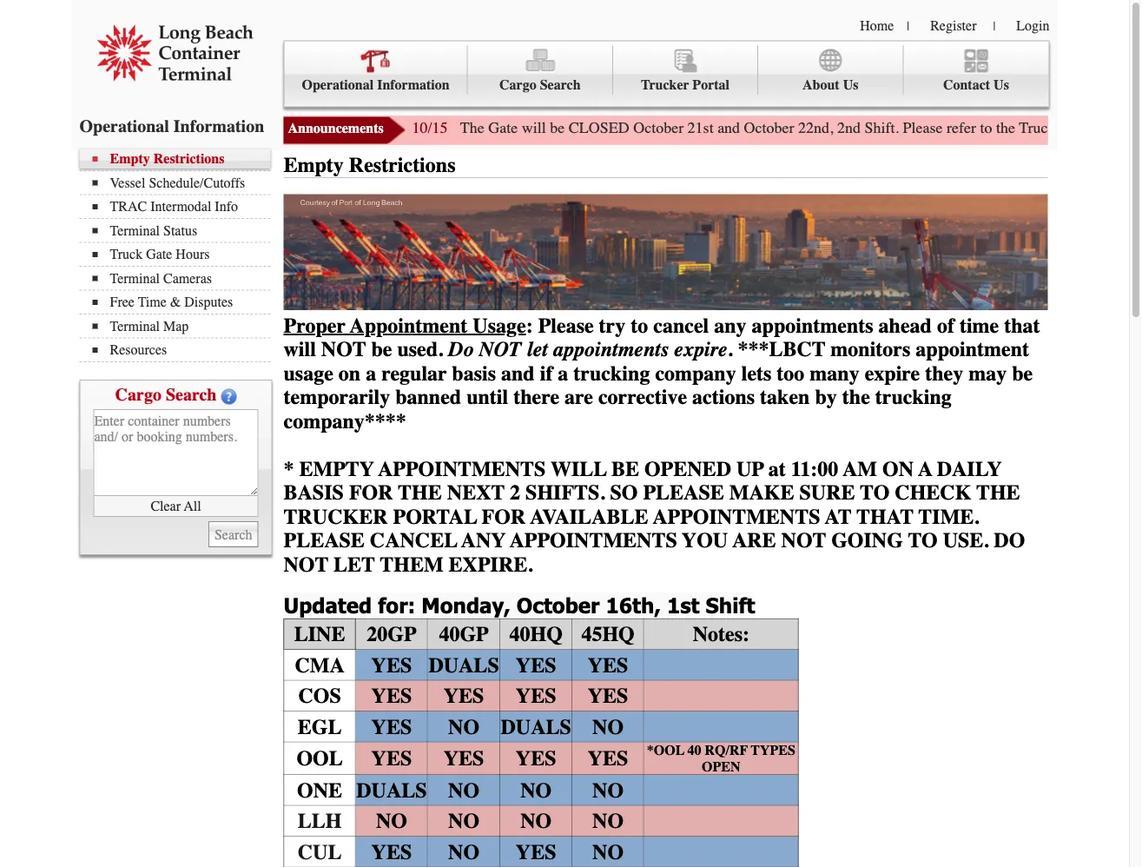 Task type: locate. For each thing, give the bounding box(es) containing it.
0 vertical spatial operational information
[[302, 77, 450, 93]]

1 vertical spatial cargo search
[[115, 385, 217, 405]]

shifts.
[[526, 481, 605, 505]]

information up 'empty restrictions' link at the left top
[[174, 116, 264, 136]]

​no
[[593, 809, 624, 833], [448, 840, 480, 864], [593, 840, 624, 864]]

will left on
[[284, 338, 316, 362]]

11:00
[[791, 457, 839, 481]]

trac intermodal info link
[[93, 199, 271, 215]]

0 vertical spatial information
[[377, 77, 450, 93]]

2 vertical spatial terminal
[[110, 318, 160, 334]]

trucker portal
[[641, 77, 730, 93]]

2 vertical spatial duals
[[356, 778, 427, 802]]

to right refer
[[981, 119, 993, 137]]

truck down trac
[[110, 246, 143, 262]]

notes:
[[693, 623, 750, 646]]

2 a from the left
[[558, 362, 569, 386]]

free time & disputes link
[[93, 294, 271, 310]]

1 horizontal spatial will
[[522, 119, 546, 137]]

0 horizontal spatial please
[[538, 314, 594, 338]]

search up closed
[[540, 77, 581, 93]]

contact us link
[[904, 46, 1049, 95]]

***lbct
[[738, 338, 826, 362]]

a right on
[[366, 362, 376, 386]]

them
[[380, 553, 444, 577]]

for:
[[378, 593, 416, 618]]

contact
[[944, 77, 991, 93]]

contact us
[[944, 77, 1010, 93]]

restrictions for empty restrictions vessel schedule/cutoffs trac intermodal info terminal status truck gate hours terminal cameras free time & disputes terminal map resources
[[154, 151, 225, 167]]

us
[[843, 77, 859, 93], [994, 77, 1010, 93]]

1 horizontal spatial to
[[981, 119, 993, 137]]

the right refer
[[997, 119, 1016, 137]]

empty restrictions vessel schedule/cutoffs trac intermodal info terminal status truck gate hours terminal cameras free time & disputes terminal map resources
[[110, 151, 245, 358]]

1 horizontal spatial cargo search
[[500, 77, 581, 93]]

truck gate hours link
[[93, 246, 271, 262]]

1 us from the left
[[843, 77, 859, 93]]

truck right refer
[[1020, 119, 1056, 137]]

2 the from the left
[[977, 481, 1021, 505]]

and right 21st
[[718, 119, 740, 137]]

be left used.
[[371, 338, 392, 362]]

restrictions inside empty restrictions vessel schedule/cutoffs trac intermodal info terminal status truck gate hours terminal cameras free time & disputes terminal map resources
[[154, 151, 225, 167]]

search down resources link
[[166, 385, 217, 405]]

| right home
[[908, 19, 910, 33]]

appointments up too
[[752, 314, 874, 338]]

and left if
[[501, 362, 535, 386]]

None submit
[[209, 521, 259, 547]]

1 horizontal spatial expire
[[865, 362, 920, 386]]

*
[[284, 457, 294, 481]]

1 vertical spatial information
[[174, 116, 264, 136]]

1 horizontal spatial appointments
[[752, 314, 874, 338]]

1 horizontal spatial search
[[540, 77, 581, 93]]

be
[[550, 119, 565, 137], [371, 338, 392, 362], [1013, 362, 1033, 386]]

any
[[462, 529, 506, 553]]

1 vertical spatial and
[[501, 362, 535, 386]]

1 vertical spatial truck
[[110, 246, 143, 262]]

disputes
[[184, 294, 233, 310]]

empty
[[110, 151, 150, 167], [284, 153, 344, 177]]

be right may
[[1013, 362, 1033, 386]]

1 horizontal spatial us
[[994, 77, 1010, 93]]

all
[[184, 498, 201, 514]]

please up you
[[643, 481, 725, 505]]

0 horizontal spatial cargo search
[[115, 385, 217, 405]]

appointments up the corrective
[[553, 338, 669, 362]]

2 | from the left
[[994, 19, 996, 33]]

us inside 'link'
[[994, 77, 1010, 93]]

to right try
[[631, 314, 648, 338]]

trucking down try
[[574, 362, 650, 386]]

cargo search up closed
[[500, 77, 581, 93]]

0 vertical spatial to
[[861, 481, 890, 505]]

0 vertical spatial and
[[718, 119, 740, 137]]

1 horizontal spatial operational information
[[302, 77, 450, 93]]

banned
[[395, 386, 462, 409]]

us right about
[[843, 77, 859, 93]]

terminal down trac
[[110, 222, 160, 239]]

0 horizontal spatial hours
[[176, 246, 210, 262]]

to
[[981, 119, 993, 137], [631, 314, 648, 338]]

1 horizontal spatial cargo
[[500, 77, 537, 93]]

are
[[733, 529, 776, 553]]

usage
[[473, 314, 526, 338]]

monitors
[[831, 338, 911, 362]]

1 horizontal spatial please
[[903, 119, 943, 137]]

40
[[688, 743, 702, 759]]

will
[[522, 119, 546, 137], [284, 338, 316, 362]]

1 horizontal spatial a
[[558, 362, 569, 386]]

0 horizontal spatial the
[[843, 386, 871, 409]]

1 vertical spatial to
[[909, 529, 938, 553]]

1 vertical spatial menu bar
[[80, 149, 279, 362]]

1 vertical spatial search
[[166, 385, 217, 405]]

clear all
[[151, 498, 201, 514]]

2nd
[[838, 119, 861, 137]]

operational up announcements
[[302, 77, 374, 93]]

2 horizontal spatial october
[[744, 119, 795, 137]]

login
[[1017, 17, 1050, 33]]

0 horizontal spatial operational information
[[80, 116, 264, 136]]

1 vertical spatial terminal
[[110, 270, 160, 286]]

and inside . ***lbct monitors appointment usage on a regular basis and if a trucking company lets too many expire they may be temporarily banned until there are corrective actions taken by the trucking company****
[[501, 362, 535, 386]]

appointments up por​tal
[[379, 457, 546, 481]]

0 horizontal spatial trucking
[[574, 362, 650, 386]]

appointments inside : please try to cancel any appointments ahead of time that will not be used.
[[752, 314, 874, 338]]

2 terminal from the top
[[110, 270, 160, 286]]

0 horizontal spatial |
[[908, 19, 910, 33]]

0 horizontal spatial operational
[[80, 116, 169, 136]]

us for about us
[[843, 77, 859, 93]]

0 vertical spatial the
[[997, 119, 1016, 137]]

october left 22nd,
[[744, 119, 795, 137]]

october
[[634, 119, 684, 137], [744, 119, 795, 137], [517, 593, 600, 618]]

empty up vessel
[[110, 151, 150, 167]]

to left use.
[[909, 529, 938, 553]]

0 horizontal spatial restrictions
[[154, 151, 225, 167]]

at
[[825, 505, 852, 529]]

empty restrictions
[[284, 153, 456, 177]]

1 horizontal spatial duals
[[429, 653, 499, 677]]

so
[[610, 481, 638, 505]]

to inside : please try to cancel any appointments ahead of time that will not be used.
[[631, 314, 648, 338]]

gate right the
[[489, 119, 518, 137]]

0 horizontal spatial to
[[631, 314, 648, 338]]

please right :
[[538, 314, 594, 338]]

0 vertical spatial menu bar
[[284, 40, 1050, 107]]

appointments down 'up'
[[653, 505, 821, 529]]

expire
[[674, 338, 728, 362], [865, 362, 920, 386]]

empty for empty restrictions vessel schedule/cutoffs trac intermodal info terminal status truck gate hours terminal cameras free time & disputes terminal map resources
[[110, 151, 150, 167]]

the up cancel
[[398, 481, 442, 505]]

terminal map link
[[93, 318, 271, 334]]

operational information inside menu bar
[[302, 77, 450, 93]]

0 horizontal spatial and
[[501, 362, 535, 386]]

be left closed
[[550, 119, 565, 137]]

information inside menu bar
[[377, 77, 450, 93]]

2 us from the left
[[994, 77, 1010, 93]]

map
[[163, 318, 189, 334]]

too
[[777, 362, 805, 386]]

1 horizontal spatial empty
[[284, 153, 344, 177]]

1 vertical spatial cargo
[[115, 385, 162, 405]]

0 horizontal spatial empty
[[110, 151, 150, 167]]

hours
[[1094, 119, 1132, 137], [176, 246, 210, 262]]

the
[[997, 119, 1016, 137], [843, 386, 871, 409]]

0 horizontal spatial the
[[398, 481, 442, 505]]

1 horizontal spatial to
[[909, 529, 938, 553]]

appointments
[[752, 314, 874, 338], [553, 338, 669, 362]]

am
[[843, 457, 878, 481]]

1 horizontal spatial information
[[377, 77, 450, 93]]

1 horizontal spatial restrictions
[[349, 153, 456, 177]]

llh
[[298, 809, 342, 833]]

1 a from the left
[[366, 362, 376, 386]]

that
[[1005, 314, 1041, 338]]

1 horizontal spatial |
[[994, 19, 996, 33]]

0 horizontal spatial gate
[[146, 246, 172, 262]]

operational up vessel
[[80, 116, 169, 136]]

trucker
[[641, 77, 690, 93]]

gate down the status on the top left
[[146, 246, 172, 262]]

proper
[[284, 314, 346, 338]]

operational
[[302, 77, 374, 93], [80, 116, 169, 136]]

0 vertical spatial truck
[[1020, 119, 1056, 137]]

will down cargo search link
[[522, 119, 546, 137]]

cargo search down resources link
[[115, 385, 217, 405]]

appointment
[[916, 338, 1030, 362]]

terminal up "free"
[[110, 270, 160, 286]]

restrictions up vessel schedule/cutoffs link
[[154, 151, 225, 167]]

gate inside empty restrictions vessel schedule/cutoffs trac intermodal info terminal status truck gate hours terminal cameras free time & disputes terminal map resources
[[146, 246, 172, 262]]

1 vertical spatial please
[[284, 529, 365, 553]]

for up expire.
[[482, 505, 526, 529]]

2
[[510, 481, 521, 505]]

0 horizontal spatial menu bar
[[80, 149, 279, 362]]

resources link
[[93, 342, 271, 358]]

information
[[377, 77, 450, 93], [174, 116, 264, 136]]

0 vertical spatial to
[[981, 119, 993, 137]]

no
[[448, 715, 480, 739], [593, 715, 624, 739], [448, 778, 480, 802], [521, 778, 552, 802], [593, 778, 624, 802], [376, 809, 407, 833], [448, 809, 480, 833], [521, 809, 552, 833]]

restrictions down 10/15
[[349, 153, 456, 177]]

the right by
[[843, 386, 871, 409]]

announcements
[[288, 120, 384, 136]]

w
[[1136, 119, 1143, 137]]

please down basis at the bottom left of page
[[284, 529, 365, 553]]

for right basis at the bottom left of page
[[349, 481, 393, 505]]

terminal up resources
[[110, 318, 160, 334]]

duals
[[429, 653, 499, 677], [501, 715, 572, 739], [356, 778, 427, 802]]

2 horizontal spatial gate
[[1060, 119, 1090, 137]]

until
[[467, 386, 509, 409]]

0 vertical spatial cargo
[[500, 77, 537, 93]]

1 vertical spatial hours
[[176, 246, 210, 262]]

0 horizontal spatial cargo
[[115, 385, 162, 405]]

will
[[551, 457, 607, 481]]

empty inside empty restrictions vessel schedule/cutoffs trac intermodal info terminal status truck gate hours terminal cameras free time & disputes terminal map resources
[[110, 151, 150, 167]]

1 vertical spatial duals
[[501, 715, 572, 739]]

menu bar
[[284, 40, 1050, 107], [80, 149, 279, 362]]

1 horizontal spatial menu bar
[[284, 40, 1050, 107]]

hours left w
[[1094, 119, 1132, 137]]

| left the login
[[994, 19, 996, 33]]

to right at
[[861, 481, 890, 505]]

0 horizontal spatial a
[[366, 362, 376, 386]]

: please try to cancel any appointments ahead of time that will not be used.
[[284, 314, 1041, 362]]

0 horizontal spatial truck
[[110, 246, 143, 262]]

empty down announcements
[[284, 153, 344, 177]]

operational information up 'empty restrictions' link at the left top
[[80, 116, 264, 136]]

0 vertical spatial search
[[540, 77, 581, 93]]

1 horizontal spatial the
[[977, 481, 1021, 505]]

hours up cameras
[[176, 246, 210, 262]]

20gp
[[367, 623, 417, 646]]

company
[[656, 362, 737, 386]]

1 terminal from the top
[[110, 222, 160, 239]]

trucker portal link
[[613, 46, 759, 95]]

0 horizontal spatial be
[[371, 338, 392, 362]]

1 horizontal spatial hours
[[1094, 119, 1132, 137]]

a
[[919, 457, 933, 481]]

1 horizontal spatial the
[[997, 119, 1016, 137]]

use.
[[943, 529, 989, 553]]

0 vertical spatial cargo search
[[500, 77, 581, 93]]

october up 40hq
[[517, 593, 600, 618]]

0 horizontal spatial expire
[[674, 338, 728, 362]]

3 terminal from the top
[[110, 318, 160, 334]]

1st
[[667, 593, 700, 618]]

0 vertical spatial terminal
[[110, 222, 160, 239]]

please
[[903, 119, 943, 137], [538, 314, 594, 338]]

operational information link
[[285, 46, 468, 95]]

1 horizontal spatial operational
[[302, 77, 374, 93]]

not up updated
[[284, 553, 329, 577]]

a right if
[[558, 362, 569, 386]]

1 horizontal spatial truck
[[1020, 119, 1056, 137]]

0 vertical spatial hours
[[1094, 119, 1132, 137]]

1 horizontal spatial and
[[718, 119, 740, 137]]

0 horizontal spatial to
[[861, 481, 890, 505]]

1 vertical spatial will
[[284, 338, 316, 362]]

cargo inside menu bar
[[500, 77, 537, 93]]

operational information up announcements
[[302, 77, 450, 93]]

october left 21st
[[634, 119, 684, 137]]

1 horizontal spatial please
[[643, 481, 725, 505]]

0 horizontal spatial us
[[843, 77, 859, 93]]

portal
[[693, 77, 730, 93]]

information up 10/15
[[377, 77, 450, 93]]

please left refer
[[903, 119, 943, 137]]

0 horizontal spatial will
[[284, 338, 316, 362]]

1 vertical spatial to
[[631, 314, 648, 338]]

us right contact
[[994, 77, 1010, 93]]

trucking down monitors
[[876, 386, 952, 409]]

*ool
[[647, 743, 685, 759]]

not up temporarily
[[321, 338, 366, 362]]

the up do
[[977, 481, 1021, 505]]

taken
[[760, 386, 810, 409]]

appointments down shifts.
[[510, 529, 678, 553]]

22nd,
[[799, 119, 834, 137]]

gate left w
[[1060, 119, 1090, 137]]

status
[[163, 222, 197, 239]]

16th,
[[606, 593, 661, 618]]

not
[[321, 338, 366, 362], [479, 338, 522, 362], [782, 529, 827, 553], [284, 553, 329, 577]]

1 vertical spatial please
[[538, 314, 594, 338]]

the inside . ***lbct monitors appointment usage on a regular basis and if a trucking company lets too many expire they may be temporarily banned until there are corrective actions taken by the trucking company****
[[843, 386, 871, 409]]

cameras
[[163, 270, 212, 286]]

restrictions
[[154, 151, 225, 167], [349, 153, 456, 177]]

2 horizontal spatial be
[[1013, 362, 1033, 386]]

time
[[960, 314, 1000, 338]]

1 vertical spatial the
[[843, 386, 871, 409]]



Task type: describe. For each thing, give the bounding box(es) containing it.
cul
[[298, 840, 342, 864]]

rq/rf
[[705, 743, 748, 759]]

cma
[[295, 653, 345, 677]]

of
[[938, 314, 955, 338]]

not inside : please try to cancel any appointments ahead of time that will not be used.
[[321, 338, 366, 362]]

you
[[682, 529, 728, 553]]

empty
[[299, 457, 374, 481]]

login link
[[1017, 17, 1050, 33]]

cargo search link
[[468, 46, 613, 95]]

line
[[294, 623, 345, 646]]

0 vertical spatial operational
[[302, 77, 374, 93]]

basis
[[452, 362, 496, 386]]

daily
[[937, 457, 1002, 481]]

trucker
[[284, 505, 388, 529]]

time
[[138, 294, 167, 310]]

1 | from the left
[[908, 19, 910, 33]]

vessel schedule/cutoffs link
[[93, 175, 271, 191]]

sure
[[800, 481, 855, 505]]

​no for no
[[593, 809, 624, 833]]

monday,
[[422, 593, 511, 618]]

let
[[334, 553, 375, 577]]

. ***lbct monitors appointment usage on a regular basis and if a trucking company lets too many expire they may be temporarily banned until there are corrective actions taken by the trucking company****
[[284, 338, 1033, 433]]

used.
[[397, 338, 443, 362]]

there
[[514, 386, 560, 409]]

menu bar containing empty restrictions
[[80, 149, 279, 362]]

cargo search inside menu bar
[[500, 77, 581, 93]]

please inside : please try to cancel any appointments ahead of time that will not be used.
[[538, 314, 594, 338]]

any
[[714, 314, 747, 338]]

vessel
[[110, 175, 145, 191]]

be inside : please try to cancel any appointments ahead of time that will not be used.
[[371, 338, 392, 362]]

do not let appointments expire
[[448, 338, 728, 362]]

0 horizontal spatial october
[[517, 593, 600, 618]]

21st
[[688, 119, 714, 137]]

one
[[297, 778, 342, 802]]

time.
[[919, 505, 980, 529]]

1 horizontal spatial trucking
[[876, 386, 952, 409]]

:
[[526, 314, 533, 338]]

let
[[527, 338, 548, 362]]

closed
[[569, 119, 630, 137]]

empty restrictions link
[[93, 151, 271, 167]]

register link
[[931, 17, 977, 33]]

0 horizontal spatial duals
[[356, 778, 427, 802]]

45hq
[[582, 623, 635, 646]]

0 horizontal spatial information
[[174, 116, 264, 136]]

will inside : please try to cancel any appointments ahead of time that will not be used.
[[284, 338, 316, 362]]

10/15 the gate will be closed october 21st and october 22nd, 2nd shift. please refer to the truck gate hours w
[[412, 119, 1143, 137]]

be
[[612, 457, 640, 481]]

* empty appointments will be opened up at 11:00 am on a daily basis for the next 2 shifts.  so please make sure to check the trucker por​tal for available appointments at that time. please cancel any appointments you are not going to use.  do not let them expire.
[[284, 457, 1026, 577]]

10/15
[[412, 119, 448, 137]]

about
[[803, 77, 840, 93]]

make
[[730, 481, 795, 505]]

info
[[215, 199, 238, 215]]

terminal status link
[[93, 222, 271, 239]]

they
[[926, 362, 964, 386]]

1 horizontal spatial october
[[634, 119, 684, 137]]

1 horizontal spatial for
[[482, 505, 526, 529]]

cancel
[[370, 529, 458, 553]]

if
[[540, 362, 553, 386]]

1 horizontal spatial be
[[550, 119, 565, 137]]

Enter container numbers and/ or booking numbers.  text field
[[93, 409, 259, 496]]

do
[[448, 338, 474, 362]]

may
[[969, 362, 1007, 386]]

available
[[531, 505, 649, 529]]

at
[[769, 457, 786, 481]]

2 horizontal spatial duals
[[501, 715, 572, 739]]

resources
[[110, 342, 167, 358]]

1 horizontal spatial gate
[[489, 119, 518, 137]]

0 horizontal spatial for
[[349, 481, 393, 505]]

&
[[170, 294, 181, 310]]

be inside . ***lbct monitors appointment usage on a regular basis and if a trucking company lets too many expire they may be temporarily banned until there are corrective actions taken by the trucking company****
[[1013, 362, 1033, 386]]

shift
[[706, 593, 756, 618]]

expire inside . ***lbct monitors appointment usage on a regular basis and if a trucking company lets too many expire they may be temporarily banned until there are corrective actions taken by the trucking company****
[[865, 362, 920, 386]]

open
[[702, 759, 741, 775]]

0 horizontal spatial appointments
[[553, 338, 669, 362]]

not right are
[[782, 529, 827, 553]]

actions
[[693, 386, 755, 409]]

not left let
[[479, 338, 522, 362]]

about us link
[[759, 46, 904, 95]]

opened
[[645, 457, 732, 481]]

us for contact us
[[994, 77, 1010, 93]]

1 vertical spatial operational
[[80, 116, 169, 136]]

restrictions for empty restrictions
[[349, 153, 456, 177]]

updated
[[284, 593, 372, 618]]

are
[[565, 386, 593, 409]]

0 horizontal spatial search
[[166, 385, 217, 405]]

clear all button
[[93, 496, 259, 517]]

cancel
[[654, 314, 709, 338]]

1 the from the left
[[398, 481, 442, 505]]

next
[[447, 481, 505, 505]]

0 horizontal spatial please
[[284, 529, 365, 553]]

proper appointment usage
[[284, 314, 526, 338]]

going
[[832, 529, 904, 553]]

0 vertical spatial please
[[903, 119, 943, 137]]

menu bar containing operational information
[[284, 40, 1050, 107]]

0 vertical spatial duals
[[429, 653, 499, 677]]

shift.
[[865, 119, 899, 137]]

that
[[857, 505, 914, 529]]

home link
[[860, 17, 894, 33]]

cos
[[298, 684, 341, 708]]

empty for empty restrictions
[[284, 153, 344, 177]]

trac
[[110, 199, 147, 215]]

​no for yes
[[593, 840, 624, 864]]

1 vertical spatial operational information
[[80, 116, 264, 136]]

hours inside empty restrictions vessel schedule/cutoffs trac intermodal info terminal status truck gate hours terminal cameras free time & disputes terminal map resources
[[176, 246, 210, 262]]

temporarily
[[284, 386, 390, 409]]

check
[[895, 481, 972, 505]]

appointment
[[350, 314, 468, 338]]

0 vertical spatial will
[[522, 119, 546, 137]]

truck inside empty restrictions vessel schedule/cutoffs trac intermodal info terminal status truck gate hours terminal cameras free time & disputes terminal map resources
[[110, 246, 143, 262]]

do
[[994, 529, 1026, 553]]

many
[[810, 362, 860, 386]]



Task type: vqa. For each thing, say whether or not it's contained in the screenshot.


